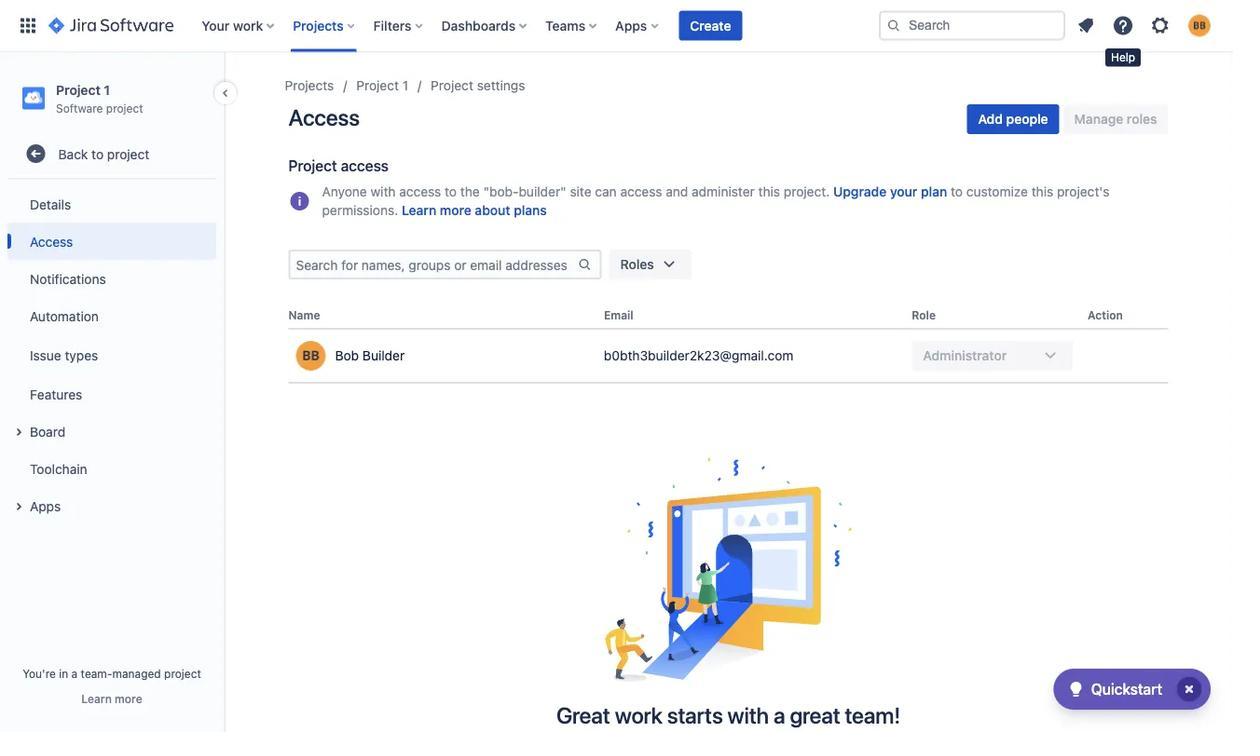 Task type: vqa. For each thing, say whether or not it's contained in the screenshot.
Filters popup button
yes



Task type: locate. For each thing, give the bounding box(es) containing it.
group
[[7, 180, 216, 531]]

team-
[[81, 667, 112, 680]]

with
[[370, 184, 396, 199], [728, 703, 769, 729]]

expand image inside apps button
[[7, 496, 30, 518]]

1 vertical spatial projects
[[285, 78, 334, 93]]

banner
[[0, 0, 1233, 52]]

expand image inside board button
[[7, 421, 30, 444]]

create
[[690, 18, 731, 33]]

0 vertical spatial projects
[[293, 18, 344, 33]]

project access image
[[288, 190, 311, 213]]

role
[[912, 309, 936, 322]]

apps
[[615, 18, 647, 33], [30, 498, 61, 514]]

access up anyone on the top of the page
[[341, 157, 389, 175]]

0 vertical spatial a
[[71, 667, 78, 680]]

check image
[[1065, 679, 1087, 701]]

projects down projects dropdown button
[[285, 78, 334, 93]]

help
[[1111, 51, 1135, 64]]

this
[[758, 184, 780, 199], [1032, 184, 1053, 199]]

1 vertical spatial with
[[728, 703, 769, 729]]

expand image down 'features'
[[7, 421, 30, 444]]

project left settings
[[431, 78, 473, 93]]

more down managed
[[115, 693, 142, 706]]

starts
[[667, 703, 723, 729]]

managed
[[112, 667, 161, 680]]

1 this from the left
[[758, 184, 780, 199]]

more for learn more about plans
[[440, 203, 471, 218]]

apps right teams dropdown button
[[615, 18, 647, 33]]

this left project's
[[1032, 184, 1053, 199]]

this inside to customize this project's permissions.
[[1032, 184, 1053, 199]]

roles button
[[609, 250, 691, 280]]

work
[[233, 18, 263, 33], [615, 703, 663, 729]]

this left project.
[[758, 184, 780, 199]]

projects up projects link
[[293, 18, 344, 33]]

team!
[[845, 703, 900, 729]]

2 this from the left
[[1032, 184, 1053, 199]]

add people button
[[967, 104, 1059, 134]]

1 vertical spatial apps
[[30, 498, 61, 514]]

notifications image
[[1075, 14, 1097, 37]]

1 vertical spatial work
[[615, 703, 663, 729]]

1 horizontal spatial apps
[[615, 18, 647, 33]]

learn more about plans
[[402, 203, 547, 218]]

builder"
[[519, 184, 566, 199]]

1 vertical spatial expand image
[[7, 496, 30, 518]]

more inside button
[[115, 693, 142, 706]]

0 vertical spatial work
[[233, 18, 263, 33]]

upgrade your plan link
[[833, 183, 947, 201]]

1 horizontal spatial with
[[728, 703, 769, 729]]

project 1 software project
[[56, 82, 143, 114]]

with right starts
[[728, 703, 769, 729]]

appswitcher icon image
[[17, 14, 39, 37]]

search image
[[886, 18, 901, 33]]

1 vertical spatial more
[[115, 693, 142, 706]]

access right can
[[620, 184, 662, 199]]

access
[[341, 157, 389, 175], [399, 184, 441, 199], [620, 184, 662, 199]]

great
[[556, 703, 610, 729]]

to inside to customize this project's permissions.
[[951, 184, 963, 199]]

and
[[666, 184, 688, 199]]

work right your
[[233, 18, 263, 33]]

teams
[[545, 18, 586, 33]]

0 vertical spatial access
[[288, 104, 360, 130]]

builder
[[362, 348, 405, 364]]

automation
[[30, 308, 99, 324]]

projects link
[[285, 75, 334, 97]]

1 horizontal spatial this
[[1032, 184, 1053, 199]]

quickstart button
[[1054, 669, 1211, 710]]

1 inside project 1 software project
[[104, 82, 110, 97]]

upgrade
[[833, 184, 887, 199]]

learn up search for names, groups or email addresses text box
[[402, 203, 436, 218]]

apps inside popup button
[[615, 18, 647, 33]]

work for your
[[233, 18, 263, 33]]

1 horizontal spatial 1
[[402, 78, 408, 93]]

1
[[402, 78, 408, 93], [104, 82, 110, 97]]

project inside project 1 software project
[[106, 101, 143, 114]]

you're
[[22, 667, 56, 680]]

project
[[106, 101, 143, 114], [107, 146, 149, 162], [164, 667, 201, 680]]

automation link
[[7, 298, 216, 335]]

permissions.
[[322, 203, 398, 218]]

1 inside the "project 1" link
[[402, 78, 408, 93]]

project inside project 1 software project
[[56, 82, 100, 97]]

name
[[288, 309, 320, 322]]

to left the
[[445, 184, 457, 199]]

1 horizontal spatial access
[[399, 184, 441, 199]]

board button
[[7, 413, 216, 450]]

a left great
[[774, 703, 785, 729]]

anyone
[[322, 184, 367, 199]]

teams button
[[540, 11, 604, 41]]

learn down the team-
[[81, 693, 112, 706]]

notifications
[[30, 271, 106, 286]]

project up software
[[56, 82, 100, 97]]

site
[[570, 184, 592, 199]]

0 vertical spatial more
[[440, 203, 471, 218]]

learn more
[[81, 693, 142, 706]]

learn
[[402, 203, 436, 218], [81, 693, 112, 706]]

0 horizontal spatial more
[[115, 693, 142, 706]]

0 vertical spatial learn
[[402, 203, 436, 218]]

back to project link
[[7, 135, 216, 173]]

issue types
[[30, 347, 98, 363]]

learn for learn more about plans
[[402, 203, 436, 218]]

1 vertical spatial access
[[30, 234, 73, 249]]

access down projects link
[[288, 104, 360, 130]]

apps down toolchain
[[30, 498, 61, 514]]

your work button
[[196, 11, 282, 41]]

board
[[30, 424, 65, 439]]

0 horizontal spatial work
[[233, 18, 263, 33]]

1 horizontal spatial learn
[[402, 203, 436, 218]]

Search field
[[879, 11, 1065, 41]]

2 expand image from the top
[[7, 496, 30, 518]]

0 horizontal spatial apps
[[30, 498, 61, 514]]

learn inside button
[[81, 693, 112, 706]]

features
[[30, 387, 82, 402]]

0 vertical spatial apps
[[615, 18, 647, 33]]

projects inside dropdown button
[[293, 18, 344, 33]]

access
[[288, 104, 360, 130], [30, 234, 73, 249]]

0 vertical spatial project
[[106, 101, 143, 114]]

1 expand image from the top
[[7, 421, 30, 444]]

1 up back to project
[[104, 82, 110, 97]]

0 horizontal spatial learn
[[81, 693, 112, 706]]

banner containing your work
[[0, 0, 1233, 52]]

jira software image
[[48, 14, 174, 37], [48, 14, 174, 37]]

work right the great
[[615, 703, 663, 729]]

1 vertical spatial learn
[[81, 693, 112, 706]]

project right software
[[106, 101, 143, 114]]

dismiss quickstart image
[[1174, 675, 1204, 705]]

access down details
[[30, 234, 73, 249]]

project for project access
[[288, 157, 337, 175]]

project's
[[1057, 184, 1110, 199]]

project.
[[784, 184, 830, 199]]

administer
[[692, 184, 755, 199]]

a right in
[[71, 667, 78, 680]]

expand image for board
[[7, 421, 30, 444]]

1 down filters "popup button"
[[402, 78, 408, 93]]

filters
[[373, 18, 412, 33]]

project
[[356, 78, 399, 93], [431, 78, 473, 93], [56, 82, 100, 97], [288, 157, 337, 175]]

1 horizontal spatial more
[[440, 203, 471, 218]]

0 horizontal spatial a
[[71, 667, 78, 680]]

work inside your work 'popup button'
[[233, 18, 263, 33]]

dashboards button
[[436, 11, 534, 41]]

project down filters
[[356, 78, 399, 93]]

learn more button
[[81, 692, 142, 707]]

a
[[71, 667, 78, 680], [774, 703, 785, 729]]

projects
[[293, 18, 344, 33], [285, 78, 334, 93]]

to right "back" at the top of the page
[[91, 146, 104, 162]]

project up project access icon
[[288, 157, 337, 175]]

toolchain link
[[7, 450, 216, 488]]

0 horizontal spatial with
[[370, 184, 396, 199]]

details
[[30, 196, 71, 212]]

help image
[[1112, 14, 1134, 37]]

learn for learn more
[[81, 693, 112, 706]]

0 horizontal spatial this
[[758, 184, 780, 199]]

2 vertical spatial project
[[164, 667, 201, 680]]

1 horizontal spatial work
[[615, 703, 663, 729]]

expand image
[[7, 421, 30, 444], [7, 496, 30, 518]]

projects for projects dropdown button
[[293, 18, 344, 33]]

to customize this project's permissions.
[[322, 184, 1110, 218]]

more down the
[[440, 203, 471, 218]]

with up permissions.
[[370, 184, 396, 199]]

settings image
[[1149, 14, 1172, 37]]

to right plan
[[951, 184, 963, 199]]

2 horizontal spatial to
[[951, 184, 963, 199]]

more
[[440, 203, 471, 218], [115, 693, 142, 706]]

1 vertical spatial a
[[774, 703, 785, 729]]

project right managed
[[164, 667, 201, 680]]

plan
[[921, 184, 947, 199]]

plans
[[514, 203, 547, 218]]

0 horizontal spatial 1
[[104, 82, 110, 97]]

0 vertical spatial expand image
[[7, 421, 30, 444]]

expand image down toolchain
[[7, 496, 30, 518]]

project up "details" link
[[107, 146, 149, 162]]

access left the
[[399, 184, 441, 199]]

software
[[56, 101, 103, 114]]

bob builder
[[335, 348, 405, 364]]

apps button
[[7, 488, 216, 525]]



Task type: describe. For each thing, give the bounding box(es) containing it.
bob
[[335, 348, 359, 364]]

your profile and settings image
[[1188, 14, 1211, 37]]

1 for project 1
[[402, 78, 408, 93]]

action
[[1088, 309, 1123, 322]]

email
[[604, 309, 634, 322]]

group containing details
[[7, 180, 216, 531]]

details link
[[7, 186, 216, 223]]

can
[[595, 184, 617, 199]]

your
[[202, 18, 230, 33]]

project access
[[288, 157, 389, 175]]

issue types link
[[7, 335, 216, 376]]

1 vertical spatial project
[[107, 146, 149, 162]]

access link
[[7, 223, 216, 260]]

back
[[58, 146, 88, 162]]

2 horizontal spatial access
[[620, 184, 662, 199]]

great
[[790, 703, 840, 729]]

filters button
[[368, 11, 430, 41]]

customize
[[966, 184, 1028, 199]]

project settings
[[431, 78, 525, 93]]

1 for project 1 software project
[[104, 82, 110, 97]]

Search for names, groups or email addresses text field
[[290, 252, 577, 278]]

people
[[1006, 111, 1048, 127]]

project for project 1 software project
[[56, 82, 100, 97]]

issue
[[30, 347, 61, 363]]

projects for projects link
[[285, 78, 334, 93]]

your work
[[202, 18, 263, 33]]

work for great
[[615, 703, 663, 729]]

the
[[460, 184, 480, 199]]

primary element
[[11, 0, 879, 52]]

create button
[[679, 11, 742, 41]]

projects button
[[287, 11, 362, 41]]

more for learn more
[[115, 693, 142, 706]]

"bob-
[[483, 184, 519, 199]]

0 vertical spatial with
[[370, 184, 396, 199]]

roles
[[620, 257, 654, 272]]

expand image for apps
[[7, 496, 30, 518]]

about
[[475, 203, 510, 218]]

b0bth3builder2k23@gmail.com
[[604, 348, 794, 364]]

apps inside button
[[30, 498, 61, 514]]

settings
[[477, 78, 525, 93]]

0 horizontal spatial access
[[30, 234, 73, 249]]

people and their roles element
[[288, 302, 1168, 384]]

project for project settings
[[431, 78, 473, 93]]

learn more about plans link
[[402, 201, 547, 220]]

0 horizontal spatial to
[[91, 146, 104, 162]]

in
[[59, 667, 68, 680]]

help tooltip
[[1105, 48, 1141, 67]]

1 horizontal spatial access
[[288, 104, 360, 130]]

project settings link
[[431, 75, 525, 97]]

back to project
[[58, 146, 149, 162]]

apps button
[[610, 11, 666, 41]]

1 horizontal spatial a
[[774, 703, 785, 729]]

you're in a team-managed project
[[22, 667, 201, 680]]

great work starts with a great team!
[[556, 703, 900, 729]]

0 horizontal spatial access
[[341, 157, 389, 175]]

your
[[890, 184, 918, 199]]

open roles dropdown image
[[658, 254, 680, 276]]

dashboards
[[441, 18, 516, 33]]

types
[[65, 347, 98, 363]]

notifications link
[[7, 260, 216, 298]]

1 horizontal spatial to
[[445, 184, 457, 199]]

toolchain
[[30, 461, 87, 477]]

project 1 link
[[356, 75, 408, 97]]

add
[[978, 111, 1003, 127]]

features link
[[7, 376, 216, 413]]

quickstart
[[1091, 681, 1162, 699]]

project 1
[[356, 78, 408, 93]]

anyone with access to the "bob-builder" site can access and administer this project. upgrade your plan
[[322, 184, 947, 199]]

add people
[[978, 111, 1048, 127]]

project for project 1
[[356, 78, 399, 93]]



